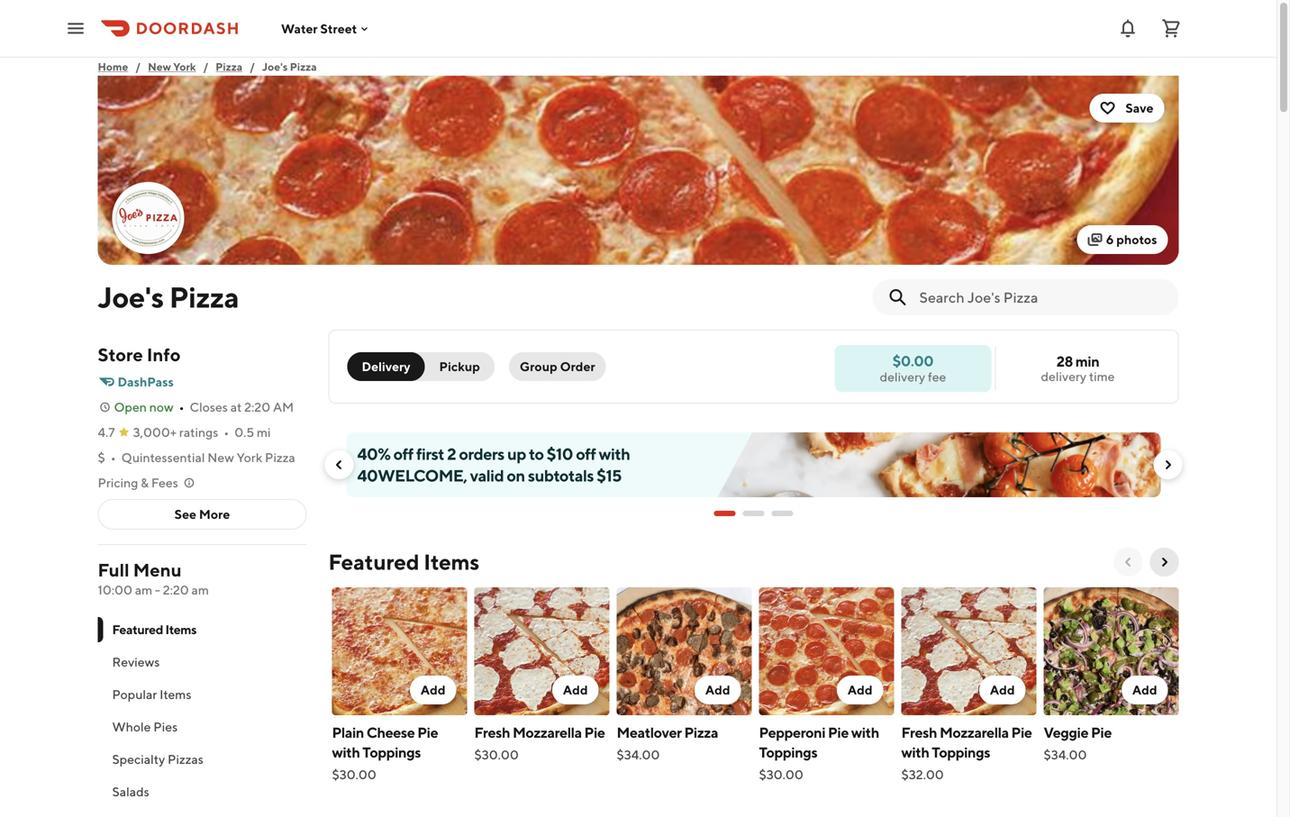 Task type: vqa. For each thing, say whether or not it's contained in the screenshot.
PIZZA link
yes



Task type: locate. For each thing, give the bounding box(es) containing it.
0 horizontal spatial york
[[173, 60, 196, 73]]

new right home link
[[148, 60, 171, 73]]

with up $15
[[599, 444, 630, 464]]

add button for pepperoni pie with toppings
[[837, 676, 884, 705]]

$34.00
[[617, 748, 660, 763], [1044, 748, 1087, 763]]

toppings down 'pepperoni'
[[759, 744, 818, 761]]

plain
[[332, 724, 364, 741]]

pizza
[[216, 60, 243, 73], [290, 60, 317, 73], [169, 280, 239, 314], [265, 450, 295, 465], [685, 724, 718, 741]]

0 horizontal spatial $34.00
[[617, 748, 660, 763]]

$0.00 delivery fee
[[880, 352, 947, 384]]

$34.00 down veggie
[[1044, 748, 1087, 763]]

york left pizza link
[[173, 60, 196, 73]]

4 add from the left
[[848, 683, 873, 698]]

fresh mozzarella pie with toppings image
[[902, 588, 1037, 716]]

2:20 right at at the left of the page
[[244, 400, 271, 415]]

1 horizontal spatial $30.00
[[475, 748, 519, 763]]

featured items up reviews
[[112, 622, 197, 637]]

add button for fresh mozzarella pie
[[552, 676, 599, 705]]

6 photos button
[[1078, 225, 1169, 254]]

5 add button from the left
[[980, 676, 1026, 705]]

featured items
[[329, 549, 480, 575], [112, 622, 197, 637]]

with down plain
[[332, 744, 360, 761]]

1 horizontal spatial fresh
[[902, 724, 938, 741]]

mozzarella up $32.00
[[940, 724, 1009, 741]]

1 horizontal spatial $34.00
[[1044, 748, 1087, 763]]

delivery left time
[[1042, 369, 1087, 384]]

york
[[173, 60, 196, 73], [237, 450, 263, 465]]

new
[[148, 60, 171, 73], [208, 450, 234, 465]]

toppings up $32.00
[[932, 744, 991, 761]]

/ right pizza link
[[250, 60, 255, 73]]

$34.00 for veggie
[[1044, 748, 1087, 763]]

meatlover pizza image
[[617, 588, 752, 716]]

40welcome,
[[357, 466, 467, 485]]

pie for plain cheese pie with toppings
[[418, 724, 438, 741]]

0 horizontal spatial am
[[135, 583, 152, 598]]

with right 'pepperoni'
[[852, 724, 880, 741]]

2 horizontal spatial /
[[250, 60, 255, 73]]

0 horizontal spatial featured items
[[112, 622, 197, 637]]

off
[[394, 444, 414, 464], [576, 444, 596, 464]]

0 horizontal spatial fresh
[[475, 724, 510, 741]]

add button for meatlover pizza
[[695, 676, 741, 705]]

1 horizontal spatial featured
[[329, 549, 420, 575]]

pie inside plain cheese pie with toppings $30.00
[[418, 724, 438, 741]]

28 min delivery time
[[1042, 353, 1115, 384]]

1 horizontal spatial featured items
[[329, 549, 480, 575]]

fresh mozzarella pie image
[[475, 588, 610, 716]]

add for meatlover pizza
[[706, 683, 731, 698]]

new down ratings
[[208, 450, 234, 465]]

york down 0.5 mi
[[237, 450, 263, 465]]

pie right 'cheese'
[[418, 724, 438, 741]]

1 vertical spatial new
[[208, 450, 234, 465]]

3 add button from the left
[[695, 676, 741, 705]]

6 add from the left
[[1133, 683, 1158, 698]]

toppings down 'cheese'
[[363, 744, 421, 761]]

pie left meatlover in the bottom of the page
[[585, 724, 605, 741]]

0 horizontal spatial toppings
[[363, 744, 421, 761]]

1 horizontal spatial off
[[576, 444, 596, 464]]

mozzarella inside fresh mozzarella pie with toppings $32.00
[[940, 724, 1009, 741]]

0 vertical spatial featured
[[329, 549, 420, 575]]

1 vertical spatial •
[[224, 425, 229, 440]]

1 horizontal spatial delivery
[[1042, 369, 1087, 384]]

pie right veggie
[[1092, 724, 1112, 741]]

28
[[1057, 353, 1073, 370]]

1 horizontal spatial /
[[203, 60, 208, 73]]

quintessential
[[121, 450, 205, 465]]

mozzarella for with
[[940, 724, 1009, 741]]

2 vertical spatial items
[[160, 687, 191, 702]]

time
[[1090, 369, 1115, 384]]

joe's up store info
[[98, 280, 164, 314]]

pie
[[418, 724, 438, 741], [585, 724, 605, 741], [828, 724, 849, 741], [1012, 724, 1033, 741], [1092, 724, 1112, 741]]

2 horizontal spatial $30.00
[[759, 768, 804, 782]]

add
[[421, 683, 446, 698], [563, 683, 588, 698], [706, 683, 731, 698], [848, 683, 873, 698], [991, 683, 1015, 698], [1133, 683, 1158, 698]]

/ right home link
[[135, 60, 141, 73]]

0 vertical spatial joe's
[[262, 60, 288, 73]]

mozzarella inside fresh mozzarella pie $30.00
[[513, 724, 582, 741]]

mozzarella down fresh mozzarella pie image
[[513, 724, 582, 741]]

pie inside fresh mozzarella pie $30.00
[[585, 724, 605, 741]]

$34.00 down meatlover in the bottom of the page
[[617, 748, 660, 763]]

2:20 inside full menu 10:00 am - 2:20 am
[[163, 583, 189, 598]]

5 add from the left
[[991, 683, 1015, 698]]

fresh inside fresh mozzarella pie with toppings $32.00
[[902, 724, 938, 741]]

mozzarella
[[513, 724, 582, 741], [940, 724, 1009, 741]]

$34.00 inside the veggie pie $34.00
[[1044, 748, 1087, 763]]

• right now
[[179, 400, 184, 415]]

2 mozzarella from the left
[[940, 724, 1009, 741]]

add button for fresh mozzarella pie with toppings
[[980, 676, 1026, 705]]

3 toppings from the left
[[932, 744, 991, 761]]

pie left veggie
[[1012, 724, 1033, 741]]

plain cheese pie with toppings image
[[332, 588, 467, 716]]

3 pie from the left
[[828, 724, 849, 741]]

•
[[179, 400, 184, 415], [224, 425, 229, 440], [111, 450, 116, 465]]

1 horizontal spatial toppings
[[759, 744, 818, 761]]

1 fresh from the left
[[475, 724, 510, 741]]

at
[[230, 400, 242, 415]]

toppings inside plain cheese pie with toppings $30.00
[[363, 744, 421, 761]]

2 fresh from the left
[[902, 724, 938, 741]]

menu
[[133, 560, 182, 581]]

add for fresh mozzarella pie
[[563, 683, 588, 698]]

40%
[[357, 444, 391, 464]]

1 add button from the left
[[410, 676, 457, 705]]

0 horizontal spatial delivery
[[880, 370, 926, 384]]

home / new york / pizza / joe's pizza
[[98, 60, 317, 73]]

group order button
[[509, 352, 606, 381]]

1 am from the left
[[135, 583, 152, 598]]

full menu 10:00 am - 2:20 am
[[98, 560, 209, 598]]

2 pie from the left
[[585, 724, 605, 741]]

pie for fresh mozzarella pie with toppings
[[1012, 724, 1033, 741]]

next button of carousel image
[[1161, 458, 1176, 472]]

2:20
[[244, 400, 271, 415], [163, 583, 189, 598]]

pepperoni pie with toppings $30.00
[[759, 724, 880, 782]]

1 horizontal spatial joe's
[[262, 60, 288, 73]]

2 vertical spatial •
[[111, 450, 116, 465]]

2:20 right -
[[163, 583, 189, 598]]

6 add button from the left
[[1122, 676, 1169, 705]]

store
[[98, 344, 143, 366]]

with inside fresh mozzarella pie with toppings $32.00
[[902, 744, 930, 761]]

1 mozzarella from the left
[[513, 724, 582, 741]]

veggie pie image
[[1044, 588, 1179, 716]]

open
[[114, 400, 147, 415]]

$30.00
[[475, 748, 519, 763], [332, 768, 377, 782], [759, 768, 804, 782]]

10:00
[[98, 583, 132, 598]]

• right the $
[[111, 450, 116, 465]]

am right -
[[192, 583, 209, 598]]

pizza up info
[[169, 280, 239, 314]]

off right $10
[[576, 444, 596, 464]]

add for fresh mozzarella pie with toppings
[[991, 683, 1015, 698]]

off up 40welcome,
[[394, 444, 414, 464]]

1 horizontal spatial am
[[192, 583, 209, 598]]

add button
[[410, 676, 457, 705], [552, 676, 599, 705], [695, 676, 741, 705], [837, 676, 884, 705], [980, 676, 1026, 705], [1122, 676, 1169, 705]]

2 add from the left
[[563, 683, 588, 698]]

0 horizontal spatial 2:20
[[163, 583, 189, 598]]

0 horizontal spatial joe's
[[98, 280, 164, 314]]

pizza link
[[216, 58, 243, 76]]

1 $34.00 from the left
[[617, 748, 660, 763]]

pizza right meatlover in the bottom of the page
[[685, 724, 718, 741]]

am left -
[[135, 583, 152, 598]]

0.5
[[235, 425, 254, 440]]

1 horizontal spatial mozzarella
[[940, 724, 1009, 741]]

/ left pizza link
[[203, 60, 208, 73]]

Item Search search field
[[920, 288, 1165, 307]]

1 vertical spatial 2:20
[[163, 583, 189, 598]]

joe's
[[262, 60, 288, 73], [98, 280, 164, 314]]

delivery left fee
[[880, 370, 926, 384]]

see
[[175, 507, 197, 522]]

toppings inside fresh mozzarella pie with toppings $32.00
[[932, 744, 991, 761]]

1 vertical spatial featured
[[112, 622, 163, 637]]

1 horizontal spatial 2:20
[[244, 400, 271, 415]]

0 horizontal spatial off
[[394, 444, 414, 464]]

0 vertical spatial new
[[148, 60, 171, 73]]

previous button of carousel image
[[332, 458, 347, 472]]

3 / from the left
[[250, 60, 255, 73]]

fresh inside fresh mozzarella pie $30.00
[[475, 724, 510, 741]]

2 horizontal spatial •
[[224, 425, 229, 440]]

specialty pizzas
[[112, 752, 204, 767]]

1 toppings from the left
[[363, 744, 421, 761]]

with up $32.00
[[902, 744, 930, 761]]

2 horizontal spatial toppings
[[932, 744, 991, 761]]

whole pies button
[[98, 711, 307, 744]]

0 horizontal spatial $30.00
[[332, 768, 377, 782]]

pie right 'pepperoni'
[[828, 724, 849, 741]]

joe's down water
[[262, 60, 288, 73]]

toppings
[[363, 744, 421, 761], [759, 744, 818, 761], [932, 744, 991, 761]]

first
[[416, 444, 444, 464]]

$
[[98, 450, 105, 465]]

2 $34.00 from the left
[[1044, 748, 1087, 763]]

add for plain cheese pie with toppings
[[421, 683, 446, 698]]

$0.00
[[893, 352, 934, 370]]

0 vertical spatial york
[[173, 60, 196, 73]]

joe's pizza image
[[98, 76, 1179, 265], [114, 184, 183, 252]]

pizza right the new york link
[[216, 60, 243, 73]]

5 pie from the left
[[1092, 724, 1112, 741]]

fresh mozzarella pie $30.00
[[475, 724, 605, 763]]

photos
[[1117, 232, 1158, 247]]

1 horizontal spatial york
[[237, 450, 263, 465]]

items
[[424, 549, 480, 575], [165, 622, 197, 637], [160, 687, 191, 702]]

$34.00 inside meatlover pizza $34.00
[[617, 748, 660, 763]]

1 horizontal spatial •
[[179, 400, 184, 415]]

fresh for with
[[902, 724, 938, 741]]

veggie pie $34.00
[[1044, 724, 1112, 763]]

1 pie from the left
[[418, 724, 438, 741]]

pepperoni
[[759, 724, 826, 741]]

1 vertical spatial york
[[237, 450, 263, 465]]

4 add button from the left
[[837, 676, 884, 705]]

/
[[135, 60, 141, 73], [203, 60, 208, 73], [250, 60, 255, 73]]

3 add from the left
[[706, 683, 731, 698]]

$15
[[597, 466, 622, 485]]

2 off from the left
[[576, 444, 596, 464]]

$ • quintessential new york pizza
[[98, 450, 295, 465]]

1 horizontal spatial new
[[208, 450, 234, 465]]

4 pie from the left
[[1012, 724, 1033, 741]]

featured items down 40welcome,
[[329, 549, 480, 575]]

1 add from the left
[[421, 683, 446, 698]]

delivery
[[1042, 369, 1087, 384], [880, 370, 926, 384]]

pricing & fees button
[[98, 474, 196, 492]]

• left 0.5
[[224, 425, 229, 440]]

featured items heading
[[329, 548, 480, 577]]

1 / from the left
[[135, 60, 141, 73]]

2 add button from the left
[[552, 676, 599, 705]]

pizza down mi
[[265, 450, 295, 465]]

2 toppings from the left
[[759, 744, 818, 761]]

with inside plain cheese pie with toppings $30.00
[[332, 744, 360, 761]]

pie inside fresh mozzarella pie with toppings $32.00
[[1012, 724, 1033, 741]]

full
[[98, 560, 129, 581]]

0 horizontal spatial mozzarella
[[513, 724, 582, 741]]

delivery
[[362, 359, 411, 374]]

0 horizontal spatial /
[[135, 60, 141, 73]]

0 vertical spatial items
[[424, 549, 480, 575]]

salads button
[[98, 776, 307, 809]]



Task type: describe. For each thing, give the bounding box(es) containing it.
add for veggie pie
[[1133, 683, 1158, 698]]

am
[[273, 400, 294, 415]]

add for pepperoni pie with toppings
[[848, 683, 873, 698]]

group order
[[520, 359, 595, 374]]

whole
[[112, 720, 151, 735]]

water street
[[281, 21, 357, 36]]

subtotals
[[528, 466, 594, 485]]

meatlover
[[617, 724, 682, 741]]

next button of carousel image
[[1158, 555, 1172, 570]]

2 / from the left
[[203, 60, 208, 73]]

up
[[508, 444, 526, 464]]

toppings inside pepperoni pie with toppings $30.00
[[759, 744, 818, 761]]

Delivery radio
[[347, 352, 425, 381]]

$32.00
[[902, 768, 944, 782]]

1 vertical spatial featured items
[[112, 622, 197, 637]]

$10
[[547, 444, 573, 464]]

-
[[155, 583, 160, 598]]

info
[[147, 344, 181, 366]]

$30.00 inside fresh mozzarella pie $30.00
[[475, 748, 519, 763]]

add button for plain cheese pie with toppings
[[410, 676, 457, 705]]

pizza down water
[[290, 60, 317, 73]]

$30.00 inside plain cheese pie with toppings $30.00
[[332, 768, 377, 782]]

0 horizontal spatial featured
[[112, 622, 163, 637]]

mi
[[257, 425, 271, 440]]

pizza inside meatlover pizza $34.00
[[685, 724, 718, 741]]

add button for veggie pie
[[1122, 676, 1169, 705]]

0 vertical spatial featured items
[[329, 549, 480, 575]]

0.5 mi
[[235, 425, 271, 440]]

popular items button
[[98, 679, 307, 711]]

0 items, open order cart image
[[1161, 18, 1183, 39]]

0 vertical spatial 2:20
[[244, 400, 271, 415]]

pie inside the veggie pie $34.00
[[1092, 724, 1112, 741]]

new york link
[[148, 58, 196, 76]]

plain cheese pie with toppings $30.00
[[332, 724, 438, 782]]

1 off from the left
[[394, 444, 414, 464]]

fresh for $30.00
[[475, 724, 510, 741]]

Pickup radio
[[414, 352, 495, 381]]

cheese
[[367, 724, 415, 741]]

popular items
[[112, 687, 191, 702]]

0 horizontal spatial •
[[111, 450, 116, 465]]

delivery inside $0.00 delivery fee
[[880, 370, 926, 384]]

store info
[[98, 344, 181, 366]]

0 vertical spatial •
[[179, 400, 184, 415]]

2 am from the left
[[192, 583, 209, 598]]

fresh mozzarella pie with toppings $32.00
[[902, 724, 1033, 782]]

street
[[320, 21, 357, 36]]

now
[[149, 400, 174, 415]]

specialty
[[112, 752, 165, 767]]

open now
[[114, 400, 174, 415]]

40% off first 2 orders up to $10 off with 40welcome, valid on subtotals $15
[[357, 444, 630, 485]]

specialty pizzas button
[[98, 744, 307, 776]]

6 photos
[[1107, 232, 1158, 247]]

toppings for fresh
[[932, 744, 991, 761]]

4.7
[[98, 425, 115, 440]]

closes
[[190, 400, 228, 415]]

delivery inside 28 min delivery time
[[1042, 369, 1087, 384]]

1 vertical spatial joe's
[[98, 280, 164, 314]]

items inside featured items 'heading'
[[424, 549, 480, 575]]

dashpass
[[118, 375, 174, 389]]

see more
[[175, 507, 230, 522]]

$30.00 inside pepperoni pie with toppings $30.00
[[759, 768, 804, 782]]

pies
[[153, 720, 178, 735]]

save button
[[1090, 94, 1165, 123]]

order
[[560, 359, 595, 374]]

orders
[[459, 444, 505, 464]]

1 vertical spatial items
[[165, 622, 197, 637]]

ratings
[[179, 425, 218, 440]]

home link
[[98, 58, 128, 76]]

mozzarella for $30.00
[[513, 724, 582, 741]]

previous button of carousel image
[[1122, 555, 1136, 570]]

reviews button
[[98, 646, 307, 679]]

home
[[98, 60, 128, 73]]

3,000+
[[133, 425, 177, 440]]

save
[[1126, 101, 1154, 115]]

• closes at 2:20 am
[[179, 400, 294, 415]]

with inside pepperoni pie with toppings $30.00
[[852, 724, 880, 741]]

3,000+ ratings •
[[133, 425, 229, 440]]

0 horizontal spatial new
[[148, 60, 171, 73]]

pickup
[[439, 359, 480, 374]]

popular
[[112, 687, 157, 702]]

items inside popular items button
[[160, 687, 191, 702]]

on
[[507, 466, 525, 485]]

see more button
[[99, 500, 306, 529]]

6
[[1107, 232, 1114, 247]]

featured inside 'heading'
[[329, 549, 420, 575]]

2
[[447, 444, 456, 464]]

$34.00 for meatlover
[[617, 748, 660, 763]]

order methods option group
[[347, 352, 495, 381]]

&
[[141, 475, 149, 490]]

meatlover pizza $34.00
[[617, 724, 718, 763]]

joe's pizza
[[98, 280, 239, 314]]

valid
[[470, 466, 504, 485]]

whole pies
[[112, 720, 178, 735]]

water street button
[[281, 21, 372, 36]]

fees
[[151, 475, 178, 490]]

with inside 40% off first 2 orders up to $10 off with 40welcome, valid on subtotals $15
[[599, 444, 630, 464]]

pepperoni pie with toppings image
[[759, 588, 895, 716]]

fee
[[928, 370, 947, 384]]

veggie
[[1044, 724, 1089, 741]]

pricing
[[98, 475, 138, 490]]

to
[[529, 444, 544, 464]]

select promotional banner element
[[714, 498, 794, 530]]

water
[[281, 21, 318, 36]]

reviews
[[112, 655, 160, 670]]

pizzas
[[168, 752, 204, 767]]

toppings for plain
[[363, 744, 421, 761]]

open menu image
[[65, 18, 87, 39]]

pie inside pepperoni pie with toppings $30.00
[[828, 724, 849, 741]]

pricing & fees
[[98, 475, 178, 490]]

group
[[520, 359, 558, 374]]

min
[[1076, 353, 1100, 370]]

salads
[[112, 785, 149, 800]]

pie for fresh mozzarella pie
[[585, 724, 605, 741]]

more
[[199, 507, 230, 522]]

notification bell image
[[1118, 18, 1139, 39]]



